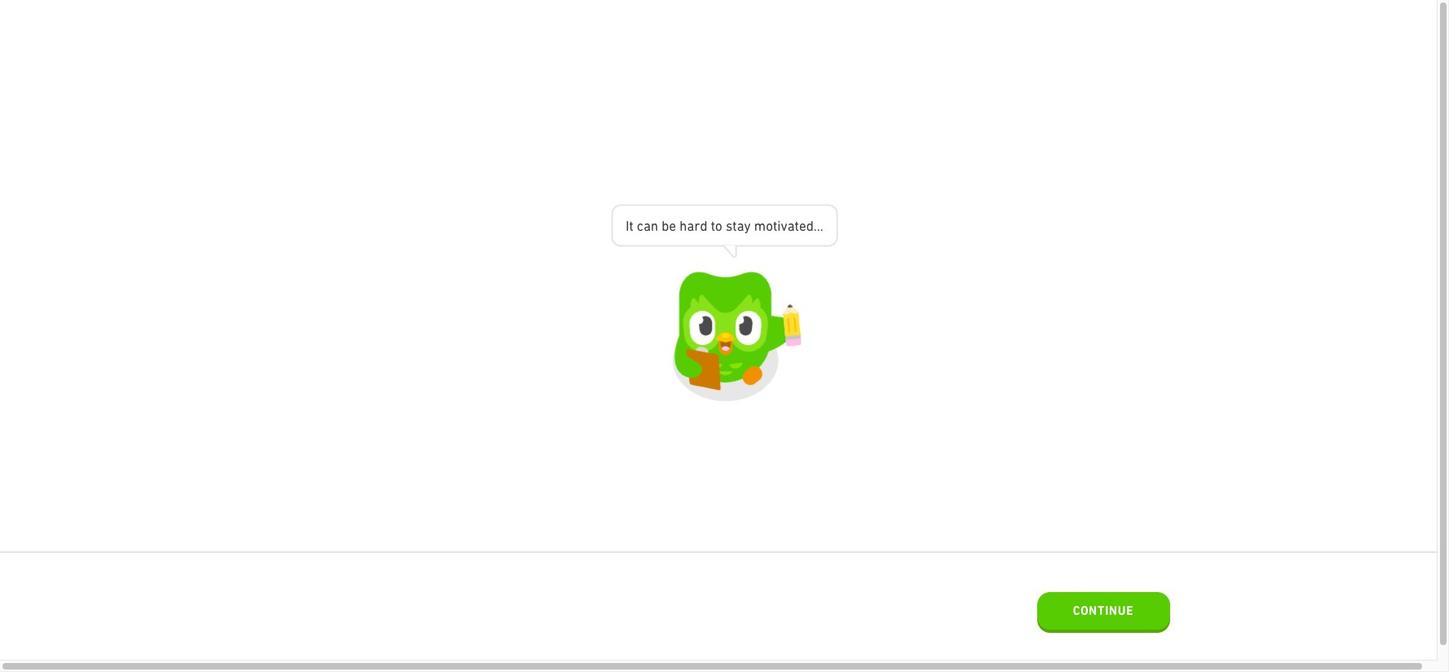 Task type: locate. For each thing, give the bounding box(es) containing it.
1 t from the left
[[629, 218, 634, 234]]

v
[[781, 218, 788, 234]]

t left y
[[733, 218, 737, 234]]

1 horizontal spatial o
[[766, 218, 773, 234]]

t
[[629, 218, 634, 234], [711, 218, 715, 234], [733, 218, 737, 234], [773, 218, 778, 234], [795, 218, 799, 234]]

d
[[700, 218, 708, 234], [806, 218, 814, 234]]

t o
[[711, 218, 723, 234]]

d left "t o" on the top
[[700, 218, 708, 234]]

1 a from the left
[[644, 218, 651, 234]]

e left h
[[669, 218, 676, 234]]

continue
[[1073, 604, 1134, 618]]

0 horizontal spatial d
[[700, 218, 708, 234]]

a right i
[[788, 218, 795, 234]]

t left c
[[629, 218, 634, 234]]

e
[[669, 218, 676, 234], [799, 218, 806, 234]]

t right v
[[795, 218, 799, 234]]

2 a from the left
[[687, 218, 694, 234]]

continue button
[[1037, 592, 1170, 633]]

4 a from the left
[[788, 218, 795, 234]]

d right v
[[806, 218, 814, 234]]

a right s
[[737, 218, 744, 234]]

c a n
[[637, 218, 658, 234]]

n
[[651, 218, 658, 234]]

2 o from the left
[[766, 218, 773, 234]]

o left i
[[766, 218, 773, 234]]

a right the 'i t'
[[644, 218, 651, 234]]

1 horizontal spatial d
[[806, 218, 814, 234]]

o for t
[[715, 218, 723, 234]]

…
[[814, 218, 824, 234]]

0 horizontal spatial o
[[715, 218, 723, 234]]

1 horizontal spatial e
[[799, 218, 806, 234]]

e left "…"
[[799, 218, 806, 234]]

o
[[715, 218, 723, 234], [766, 218, 773, 234]]

r
[[694, 218, 700, 234]]

a right b e
[[687, 218, 694, 234]]

1 d from the left
[[700, 218, 708, 234]]

i
[[778, 218, 781, 234]]

c
[[637, 218, 644, 234]]

b
[[662, 218, 669, 234]]

o left s
[[715, 218, 723, 234]]

a
[[644, 218, 651, 234], [687, 218, 694, 234], [737, 218, 744, 234], [788, 218, 795, 234]]

t left v
[[773, 218, 778, 234]]

0 horizontal spatial e
[[669, 218, 676, 234]]

i
[[626, 218, 629, 234]]

t right r
[[711, 218, 715, 234]]

1 o from the left
[[715, 218, 723, 234]]



Task type: vqa. For each thing, say whether or not it's contained in the screenshot.
'Name (Optional)' text field
no



Task type: describe. For each thing, give the bounding box(es) containing it.
s
[[726, 218, 733, 234]]

o for m
[[766, 218, 773, 234]]

h
[[680, 218, 687, 234]]

m o t i v a t e d …
[[754, 218, 824, 234]]

3 a from the left
[[737, 218, 744, 234]]

b e
[[662, 218, 676, 234]]

s t a y
[[726, 218, 751, 234]]

2 d from the left
[[806, 218, 814, 234]]

i t
[[626, 218, 634, 234]]

y
[[744, 218, 751, 234]]

m
[[754, 218, 766, 234]]

5 t from the left
[[795, 218, 799, 234]]

2 e from the left
[[799, 218, 806, 234]]

2 t from the left
[[711, 218, 715, 234]]

h a r d
[[680, 218, 708, 234]]

3 t from the left
[[733, 218, 737, 234]]

4 t from the left
[[773, 218, 778, 234]]

1 e from the left
[[669, 218, 676, 234]]



